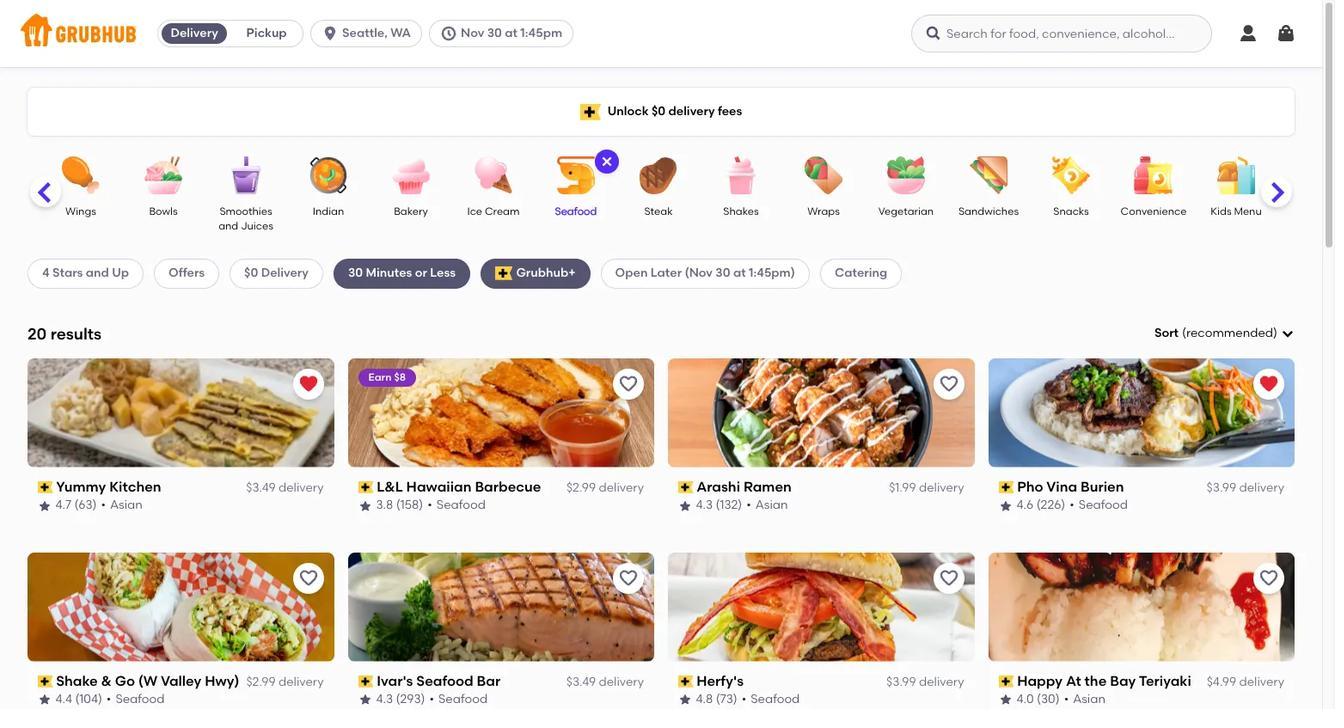 Task type: describe. For each thing, give the bounding box(es) containing it.
$4.99 delivery
[[1207, 675, 1285, 690]]

4.0 (30)
[[1017, 692, 1060, 707]]

happy at the bay teriyaki logo image
[[988, 553, 1295, 662]]

wings
[[65, 206, 96, 218]]

(30)
[[1037, 692, 1060, 707]]

$3.49 for ivar's seafood bar
[[566, 675, 596, 690]]

seattle,
[[342, 26, 388, 40]]

1 vertical spatial delivery
[[261, 266, 309, 281]]

open later (nov 30 at 1:45pm)
[[615, 266, 795, 281]]

seafood down seafood image
[[555, 206, 597, 218]]

ice cream
[[467, 206, 520, 218]]

$2.99 for shake & go (w valley hwy)
[[246, 675, 276, 690]]

pho vina burien
[[1017, 479, 1124, 495]]

1 horizontal spatial $0
[[652, 104, 666, 119]]

delivery for happy at the bay teriyaki
[[1239, 675, 1285, 690]]

ivar's seafood bar
[[377, 673, 501, 689]]

1 horizontal spatial at
[[733, 266, 746, 281]]

$3.49 delivery for yummy kitchen
[[246, 481, 324, 495]]

l&l hawaiian barbecue
[[377, 479, 541, 495]]

herfy's logo image
[[668, 553, 975, 662]]

arashi ramen logo image
[[668, 358, 975, 468]]

$3.99 delivery for pho vina burien
[[1207, 481, 1285, 495]]

fees
[[718, 104, 742, 119]]

• for herfy's
[[742, 692, 747, 707]]

save this restaurant button for arashi ramen
[[933, 369, 964, 400]]

pho
[[1017, 479, 1044, 495]]

4.4 (104)
[[56, 692, 103, 707]]

star icon image for herfy's
[[678, 693, 692, 707]]

earn $8
[[368, 371, 406, 383]]

seafood for l&l hawaiian barbecue
[[437, 498, 486, 513]]

2 horizontal spatial 30
[[716, 266, 731, 281]]

main navigation navigation
[[0, 0, 1322, 67]]

at
[[1066, 673, 1082, 689]]

• asian for at
[[1064, 692, 1106, 707]]

at inside button
[[505, 26, 518, 40]]

$3.49 for yummy kitchen
[[246, 481, 276, 495]]

subscription pass image for yummy kitchen
[[38, 482, 53, 494]]

seattle, wa button
[[311, 20, 429, 47]]

delivery button
[[158, 20, 231, 47]]

save this restaurant image for bar
[[618, 568, 639, 589]]

or
[[415, 266, 427, 281]]

$3.99 for pho vina burien
[[1207, 481, 1237, 495]]

star icon image for pho vina burien
[[999, 499, 1013, 513]]

• seafood right (73)
[[742, 692, 800, 707]]

• seafood for barbecue
[[428, 498, 486, 513]]

ivar's seafood bar logo image
[[348, 553, 654, 662]]

• for arashi ramen
[[747, 498, 752, 513]]

soup image
[[0, 156, 28, 194]]

burien
[[1081, 479, 1124, 495]]

indian
[[313, 206, 344, 218]]

(73)
[[716, 692, 738, 707]]

subscription pass image for arashi ramen
[[678, 482, 694, 494]]

4.8
[[697, 692, 714, 707]]

seattle, wa
[[342, 26, 411, 40]]

4 stars and up
[[42, 266, 129, 281]]

bakery
[[394, 206, 428, 218]]

unlock $0 delivery fees
[[608, 104, 742, 119]]

grubhub plus flag logo image for grubhub+
[[495, 267, 513, 281]]

convenience image
[[1124, 156, 1184, 194]]

shake & go (w valley hwy) logo image
[[28, 553, 334, 662]]

arashi
[[697, 479, 741, 495]]

4.3 for ivar's seafood bar
[[376, 692, 393, 707]]

kids
[[1211, 206, 1232, 218]]

• for happy at the bay teriyaki
[[1064, 692, 1069, 707]]

subscription pass image for shake & go (w valley hwy)
[[38, 676, 53, 688]]

delivery inside button
[[171, 26, 218, 40]]

stars
[[52, 266, 83, 281]]

$4.99
[[1207, 675, 1237, 690]]

(63)
[[75, 498, 97, 513]]

yummy kitchen
[[56, 479, 162, 495]]

barbecue
[[475, 479, 541, 495]]

$3.99 for herfy's
[[887, 675, 916, 690]]

(w
[[139, 673, 158, 689]]

1:45pm
[[520, 26, 562, 40]]

subscription pass image for pho vina burien
[[999, 482, 1014, 494]]

• for yummy kitchen
[[101, 498, 106, 513]]

• for shake & go (w valley hwy)
[[107, 692, 112, 707]]

less
[[430, 266, 456, 281]]

• for ivar's seafood bar
[[430, 692, 434, 707]]

vegetarian
[[879, 206, 934, 218]]

hawaiian
[[406, 479, 472, 495]]

nov
[[461, 26, 484, 40]]

save this restaurant button for herfy's
[[933, 563, 964, 594]]

4.3 (293)
[[376, 692, 425, 707]]

4.6
[[1017, 498, 1034, 513]]

svg image inside seattle, wa button
[[322, 25, 339, 42]]

grocery image
[[1289, 156, 1335, 194]]

kids menu image
[[1206, 156, 1267, 194]]

seafood for ivar's seafood bar
[[439, 692, 488, 707]]

• for l&l hawaiian barbecue
[[428, 498, 432, 513]]

20
[[28, 324, 47, 344]]

sort
[[1155, 326, 1179, 341]]

• for pho vina burien
[[1070, 498, 1075, 513]]

wraps image
[[794, 156, 854, 194]]

bay
[[1110, 673, 1136, 689]]

pickup
[[246, 26, 287, 40]]

seafood for herfy's
[[751, 692, 800, 707]]

snacks image
[[1041, 156, 1102, 194]]

results
[[50, 324, 102, 344]]

bowls
[[149, 206, 178, 218]]

happy
[[1017, 673, 1063, 689]]

save this restaurant image inside button
[[939, 374, 959, 394]]

4.7 (63)
[[56, 498, 97, 513]]

• asian for ramen
[[747, 498, 789, 513]]

later
[[651, 266, 682, 281]]

$8
[[394, 371, 406, 383]]

svg image inside nov 30 at 1:45pm button
[[440, 25, 457, 42]]

wa
[[391, 26, 411, 40]]

save this restaurant image for the
[[1259, 568, 1280, 589]]

juices
[[241, 220, 273, 233]]

$2.99 delivery for shake & go (w valley hwy)
[[246, 675, 324, 690]]

1:45pm)
[[749, 266, 795, 281]]

nov 30 at 1:45pm button
[[429, 20, 580, 47]]

go
[[115, 673, 135, 689]]

vegetarian image
[[876, 156, 936, 194]]

cream
[[485, 206, 520, 218]]

star icon image for arashi ramen
[[678, 499, 692, 513]]

wraps
[[808, 206, 840, 218]]

)
[[1274, 326, 1278, 341]]

20 results
[[28, 324, 102, 344]]

0 horizontal spatial 30
[[348, 266, 363, 281]]

4.8 (73)
[[697, 692, 738, 707]]

asian for at
[[1073, 692, 1106, 707]]

delivery for yummy kitchen
[[279, 481, 324, 495]]

and inside the smoothies and juices
[[219, 220, 238, 233]]

kitchen
[[110, 479, 162, 495]]

unlock
[[608, 104, 649, 119]]

snacks
[[1054, 206, 1089, 218]]

arashi ramen
[[697, 479, 792, 495]]

subscription pass image for happy at the bay teriyaki
[[999, 676, 1014, 688]]

pickup button
[[231, 20, 303, 47]]

(
[[1182, 326, 1187, 341]]

save this restaurant image for go
[[298, 568, 319, 589]]

grubhub+
[[516, 266, 576, 281]]

(293)
[[396, 692, 425, 707]]



Task type: locate. For each thing, give the bounding box(es) containing it.
delivery for shake & go (w valley hwy)
[[279, 675, 324, 690]]

subscription pass image
[[38, 482, 53, 494], [678, 482, 694, 494], [999, 482, 1014, 494], [38, 676, 53, 688], [358, 676, 373, 688], [678, 676, 694, 688], [999, 676, 1014, 688]]

seafood image
[[546, 156, 606, 194]]

bar
[[477, 673, 501, 689]]

saved restaurant button for yummy kitchen
[[293, 369, 324, 400]]

open
[[615, 266, 648, 281]]

delivery left pickup
[[171, 26, 218, 40]]

4
[[42, 266, 50, 281]]

0 vertical spatial and
[[219, 220, 238, 233]]

30 inside button
[[487, 26, 502, 40]]

sandwiches image
[[959, 156, 1019, 194]]

2 saved restaurant button from the left
[[1254, 369, 1285, 400]]

30
[[487, 26, 502, 40], [348, 266, 363, 281], [716, 266, 731, 281]]

svg image inside field
[[1281, 327, 1295, 341]]

• down pho vina burien
[[1070, 498, 1075, 513]]

• down &
[[107, 692, 112, 707]]

sort ( recommended )
[[1155, 326, 1278, 341]]

and left up
[[86, 266, 109, 281]]

smoothies and juices
[[219, 206, 273, 233]]

smoothies and juices image
[[216, 156, 276, 194]]

$1.99
[[889, 481, 916, 495]]

subscription pass image left shake
[[38, 676, 53, 688]]

$3.49
[[246, 481, 276, 495], [566, 675, 596, 690]]

1 horizontal spatial and
[[219, 220, 238, 233]]

seafood right (73)
[[751, 692, 800, 707]]

subscription pass image for ivar's seafood bar
[[358, 676, 373, 688]]

$2.99 right barbecue
[[567, 481, 596, 495]]

save this restaurant button for happy at the bay teriyaki
[[1254, 563, 1285, 594]]

star icon image left 4.0
[[999, 693, 1013, 707]]

0 horizontal spatial delivery
[[171, 26, 218, 40]]

0 horizontal spatial at
[[505, 26, 518, 40]]

shakes
[[723, 206, 759, 218]]

earn
[[368, 371, 392, 383]]

saved restaurant image
[[298, 374, 319, 394]]

valley
[[161, 673, 202, 689]]

saved restaurant button left earn
[[293, 369, 324, 400]]

save this restaurant image
[[298, 568, 319, 589], [618, 568, 639, 589], [939, 568, 959, 589], [1259, 568, 1280, 589]]

shakes image
[[711, 156, 771, 194]]

3.8
[[376, 498, 393, 513]]

0 vertical spatial $3.49
[[246, 481, 276, 495]]

at left 1:45pm
[[505, 26, 518, 40]]

4.3
[[697, 498, 713, 513], [376, 692, 393, 707]]

pho vina burien logo image
[[988, 358, 1295, 468]]

1 horizontal spatial delivery
[[261, 266, 309, 281]]

subscription pass image left pho on the bottom of page
[[999, 482, 1014, 494]]

grubhub plus flag logo image
[[580, 104, 601, 120], [495, 267, 513, 281]]

offers
[[169, 266, 205, 281]]

$3.49 delivery for ivar's seafood bar
[[566, 675, 644, 690]]

star icon image left 4.4
[[38, 693, 52, 707]]

convenience
[[1121, 206, 1187, 218]]

none field containing sort
[[1155, 325, 1295, 343]]

$3.49 delivery
[[246, 481, 324, 495], [566, 675, 644, 690]]

1 vertical spatial $2.99 delivery
[[246, 675, 324, 690]]

subscription pass image
[[358, 482, 373, 494]]

star icon image for shake & go (w valley hwy)
[[38, 693, 52, 707]]

0 vertical spatial $3.99
[[1207, 481, 1237, 495]]

the
[[1085, 673, 1107, 689]]

grubhub plus flag logo image for unlock $0 delivery fees
[[580, 104, 601, 120]]

happy at the bay teriyaki
[[1017, 673, 1192, 689]]

and
[[219, 220, 238, 233], [86, 266, 109, 281]]

1 vertical spatial $3.49
[[566, 675, 596, 690]]

subscription pass image left herfy's
[[678, 676, 694, 688]]

star icon image
[[38, 499, 52, 513], [358, 499, 372, 513], [678, 499, 692, 513], [999, 499, 1013, 513], [38, 693, 52, 707], [358, 693, 372, 707], [678, 693, 692, 707], [999, 693, 1013, 707]]

delivery down juices
[[261, 266, 309, 281]]

seafood down shake & go (w valley hwy)
[[116, 692, 165, 707]]

0 vertical spatial $2.99
[[567, 481, 596, 495]]

4.7
[[56, 498, 72, 513]]

1 horizontal spatial $3.49 delivery
[[566, 675, 644, 690]]

ice cream image
[[463, 156, 524, 194]]

1 vertical spatial $0
[[244, 266, 258, 281]]

1 horizontal spatial $2.99
[[567, 481, 596, 495]]

0 vertical spatial delivery
[[171, 26, 218, 40]]

• asian down ramen
[[747, 498, 789, 513]]

3.8 (158)
[[376, 498, 423, 513]]

subscription pass image left yummy
[[38, 482, 53, 494]]

• seafood for bar
[[430, 692, 488, 707]]

at left 1:45pm)
[[733, 266, 746, 281]]

• asian for kitchen
[[101, 498, 143, 513]]

1 horizontal spatial • asian
[[747, 498, 789, 513]]

1 vertical spatial $3.99 delivery
[[887, 675, 964, 690]]

0 horizontal spatial and
[[86, 266, 109, 281]]

$0 right the unlock
[[652, 104, 666, 119]]

save this restaurant button
[[613, 369, 644, 400], [933, 369, 964, 400], [293, 563, 324, 594], [613, 563, 644, 594], [933, 563, 964, 594], [1254, 563, 1285, 594]]

• seafood down 'burien'
[[1070, 498, 1128, 513]]

• seafood for burien
[[1070, 498, 1128, 513]]

l&l
[[377, 479, 403, 495]]

1 vertical spatial $2.99
[[246, 675, 276, 690]]

0 horizontal spatial $2.99 delivery
[[246, 675, 324, 690]]

minutes
[[366, 266, 412, 281]]

30 left the minutes
[[348, 266, 363, 281]]

1 horizontal spatial 4.3
[[697, 498, 713, 513]]

herfy's
[[697, 673, 744, 689]]

and down smoothies
[[219, 220, 238, 233]]

• down arashi ramen
[[747, 498, 752, 513]]

1 horizontal spatial grubhub plus flag logo image
[[580, 104, 601, 120]]

1 vertical spatial and
[[86, 266, 109, 281]]

1 save this restaurant image from the left
[[298, 568, 319, 589]]

1 horizontal spatial $2.99 delivery
[[567, 481, 644, 495]]

3 save this restaurant image from the left
[[939, 568, 959, 589]]

subscription pass image left "arashi"
[[678, 482, 694, 494]]

• right the (63)
[[101, 498, 106, 513]]

$0
[[652, 104, 666, 119], [244, 266, 258, 281]]

steak image
[[629, 156, 689, 194]]

shake & go (w valley hwy)
[[56, 673, 240, 689]]

indian image
[[298, 156, 359, 194]]

ivar's
[[377, 673, 413, 689]]

grubhub plus flag logo image left grubhub+
[[495, 267, 513, 281]]

$3.99 delivery for herfy's
[[887, 675, 964, 690]]

saved restaurant button down )
[[1254, 369, 1285, 400]]

0 horizontal spatial asian
[[111, 498, 143, 513]]

asian down the the
[[1073, 692, 1106, 707]]

svg image
[[1276, 23, 1297, 44], [440, 25, 457, 42], [1281, 327, 1295, 341]]

saved restaurant button for pho vina burien
[[1254, 369, 1285, 400]]

menu
[[1234, 206, 1262, 218]]

subscription pass image left happy
[[999, 676, 1014, 688]]

yummy
[[56, 479, 106, 495]]

yummy kitchen logo image
[[28, 358, 334, 468]]

1 vertical spatial at
[[733, 266, 746, 281]]

asian for ramen
[[756, 498, 789, 513]]

delivery for herfy's
[[919, 675, 964, 690]]

grubhub plus flag logo image left the unlock
[[580, 104, 601, 120]]

0 horizontal spatial $3.49
[[246, 481, 276, 495]]

star icon image left 4.7
[[38, 499, 52, 513]]

• seafood
[[428, 498, 486, 513], [1070, 498, 1128, 513], [107, 692, 165, 707], [430, 692, 488, 707], [742, 692, 800, 707]]

(158)
[[396, 498, 423, 513]]

(nov
[[685, 266, 713, 281]]

2 save this restaurant image from the left
[[618, 568, 639, 589]]

asian for kitchen
[[111, 498, 143, 513]]

0 horizontal spatial $3.99
[[887, 675, 916, 690]]

2 horizontal spatial asian
[[1073, 692, 1106, 707]]

0 vertical spatial $3.49 delivery
[[246, 481, 324, 495]]

1 vertical spatial $3.99
[[887, 675, 916, 690]]

teriyaki
[[1139, 673, 1192, 689]]

30 minutes or less
[[348, 266, 456, 281]]

1 horizontal spatial 30
[[487, 26, 502, 40]]

• asian down yummy kitchen
[[101, 498, 143, 513]]

• seafood down go
[[107, 692, 165, 707]]

delivery for ivar's seafood bar
[[599, 675, 644, 690]]

1 horizontal spatial asian
[[756, 498, 789, 513]]

$2.99 right hwy)
[[246, 675, 276, 690]]

bakery image
[[381, 156, 441, 194]]

at
[[505, 26, 518, 40], [733, 266, 746, 281]]

steak
[[644, 206, 673, 218]]

4.3 down ivar's
[[376, 692, 393, 707]]

&
[[101, 673, 112, 689]]

delivery for l&l hawaiian barbecue
[[599, 481, 644, 495]]

seafood for pho vina burien
[[1079, 498, 1128, 513]]

•
[[101, 498, 106, 513], [428, 498, 432, 513], [747, 498, 752, 513], [1070, 498, 1075, 513], [107, 692, 112, 707], [430, 692, 434, 707], [742, 692, 747, 707], [1064, 692, 1069, 707]]

0 horizontal spatial saved restaurant button
[[293, 369, 324, 400]]

(104)
[[76, 692, 103, 707]]

1 horizontal spatial save this restaurant image
[[939, 374, 959, 394]]

subscription pass image for herfy's
[[678, 676, 694, 688]]

30 right (nov
[[716, 266, 731, 281]]

saved restaurant image
[[1259, 374, 1280, 394]]

4.3 down "arashi"
[[697, 498, 713, 513]]

l&l hawaiian barbecue logo image
[[348, 358, 654, 468]]

1 horizontal spatial $3.49
[[566, 675, 596, 690]]

1 horizontal spatial $3.99 delivery
[[1207, 481, 1285, 495]]

0 vertical spatial $0
[[652, 104, 666, 119]]

0 vertical spatial at
[[505, 26, 518, 40]]

$2.99 for l&l hawaiian barbecue
[[567, 481, 596, 495]]

(226)
[[1037, 498, 1066, 513]]

star icon image down subscription pass icon
[[358, 499, 372, 513]]

seafood down 'l&l hawaiian barbecue'
[[437, 498, 486, 513]]

nov 30 at 1:45pm
[[461, 26, 562, 40]]

$3.99 delivery
[[1207, 481, 1285, 495], [887, 675, 964, 690]]

save this restaurant image
[[618, 374, 639, 394], [939, 374, 959, 394]]

up
[[112, 266, 129, 281]]

Search for food, convenience, alcohol... search field
[[911, 15, 1212, 52]]

30 right nov
[[487, 26, 502, 40]]

$2.99 delivery for l&l hawaiian barbecue
[[567, 481, 644, 495]]

0 horizontal spatial $0
[[244, 266, 258, 281]]

star icon image left 4.6
[[999, 499, 1013, 513]]

0 horizontal spatial grubhub plus flag logo image
[[495, 267, 513, 281]]

subscription pass image left ivar's
[[358, 676, 373, 688]]

2 save this restaurant image from the left
[[939, 374, 959, 394]]

kids menu
[[1211, 206, 1262, 218]]

seafood for shake & go (w valley hwy)
[[116, 692, 165, 707]]

star icon image left 4.3 (132)
[[678, 499, 692, 513]]

0 horizontal spatial 4.3
[[376, 692, 393, 707]]

ice
[[467, 206, 482, 218]]

• asian down the the
[[1064, 692, 1106, 707]]

None field
[[1155, 325, 1295, 343]]

2 horizontal spatial • asian
[[1064, 692, 1106, 707]]

• seafood down 'l&l hawaiian barbecue'
[[428, 498, 486, 513]]

0 vertical spatial grubhub plus flag logo image
[[580, 104, 601, 120]]

seafood down 'burien'
[[1079, 498, 1128, 513]]

4.0
[[1017, 692, 1034, 707]]

save this restaurant button for ivar's seafood bar
[[613, 563, 644, 594]]

delivery for arashi ramen
[[919, 481, 964, 495]]

wings image
[[51, 156, 111, 194]]

delivery
[[669, 104, 715, 119], [279, 481, 324, 495], [599, 481, 644, 495], [919, 481, 964, 495], [1239, 481, 1285, 495], [279, 675, 324, 690], [599, 675, 644, 690], [919, 675, 964, 690], [1239, 675, 1285, 690]]

4.4
[[56, 692, 73, 707]]

$0 delivery
[[244, 266, 309, 281]]

• down the 'ivar's seafood bar'
[[430, 692, 434, 707]]

svg image
[[1238, 23, 1259, 44], [322, 25, 339, 42], [925, 25, 942, 42], [600, 155, 614, 169]]

$0 down juices
[[244, 266, 258, 281]]

save this restaurant button for shake & go (w valley hwy)
[[293, 563, 324, 594]]

• seafood down the 'ivar's seafood bar'
[[430, 692, 488, 707]]

star icon image left 4.3 (293)
[[358, 693, 372, 707]]

asian down kitchen
[[111, 498, 143, 513]]

0 vertical spatial 4.3
[[697, 498, 713, 513]]

0 horizontal spatial $2.99
[[246, 675, 276, 690]]

seafood down the 'ivar's seafood bar'
[[439, 692, 488, 707]]

4 save this restaurant image from the left
[[1259, 568, 1280, 589]]

star icon image for happy at the bay teriyaki
[[999, 693, 1013, 707]]

0 horizontal spatial $3.99 delivery
[[887, 675, 964, 690]]

1 horizontal spatial saved restaurant button
[[1254, 369, 1285, 400]]

1 vertical spatial grubhub plus flag logo image
[[495, 267, 513, 281]]

4.3 for arashi ramen
[[697, 498, 713, 513]]

0 vertical spatial $3.99 delivery
[[1207, 481, 1285, 495]]

asian down ramen
[[756, 498, 789, 513]]

• right (73)
[[742, 692, 747, 707]]

sandwiches
[[959, 206, 1019, 218]]

smoothies
[[220, 206, 272, 218]]

0 vertical spatial $2.99 delivery
[[567, 481, 644, 495]]

1 vertical spatial 4.3
[[376, 692, 393, 707]]

1 horizontal spatial $3.99
[[1207, 481, 1237, 495]]

star icon image for yummy kitchen
[[38, 499, 52, 513]]

$2.99 delivery
[[567, 481, 644, 495], [246, 675, 324, 690]]

0 horizontal spatial $3.49 delivery
[[246, 481, 324, 495]]

0 horizontal spatial • asian
[[101, 498, 143, 513]]

hwy)
[[205, 673, 240, 689]]

0 horizontal spatial save this restaurant image
[[618, 374, 639, 394]]

asian
[[111, 498, 143, 513], [756, 498, 789, 513], [1073, 692, 1106, 707]]

star icon image for l&l hawaiian barbecue
[[358, 499, 372, 513]]

ramen
[[744, 479, 792, 495]]

1 vertical spatial $3.49 delivery
[[566, 675, 644, 690]]

4.6 (226)
[[1017, 498, 1066, 513]]

1 saved restaurant button from the left
[[293, 369, 324, 400]]

• right (158)
[[428, 498, 432, 513]]

1 save this restaurant image from the left
[[618, 374, 639, 394]]

star icon image for ivar's seafood bar
[[358, 693, 372, 707]]

• seafood for go
[[107, 692, 165, 707]]

bowls image
[[133, 156, 193, 194]]

star icon image left 4.8 in the right bottom of the page
[[678, 693, 692, 707]]

seafood up (293)
[[416, 673, 474, 689]]

shake
[[56, 673, 98, 689]]

delivery for pho vina burien
[[1239, 481, 1285, 495]]

• asian
[[101, 498, 143, 513], [747, 498, 789, 513], [1064, 692, 1106, 707]]

$3.99
[[1207, 481, 1237, 495], [887, 675, 916, 690]]

• right (30)
[[1064, 692, 1069, 707]]



Task type: vqa. For each thing, say whether or not it's contained in the screenshot.


